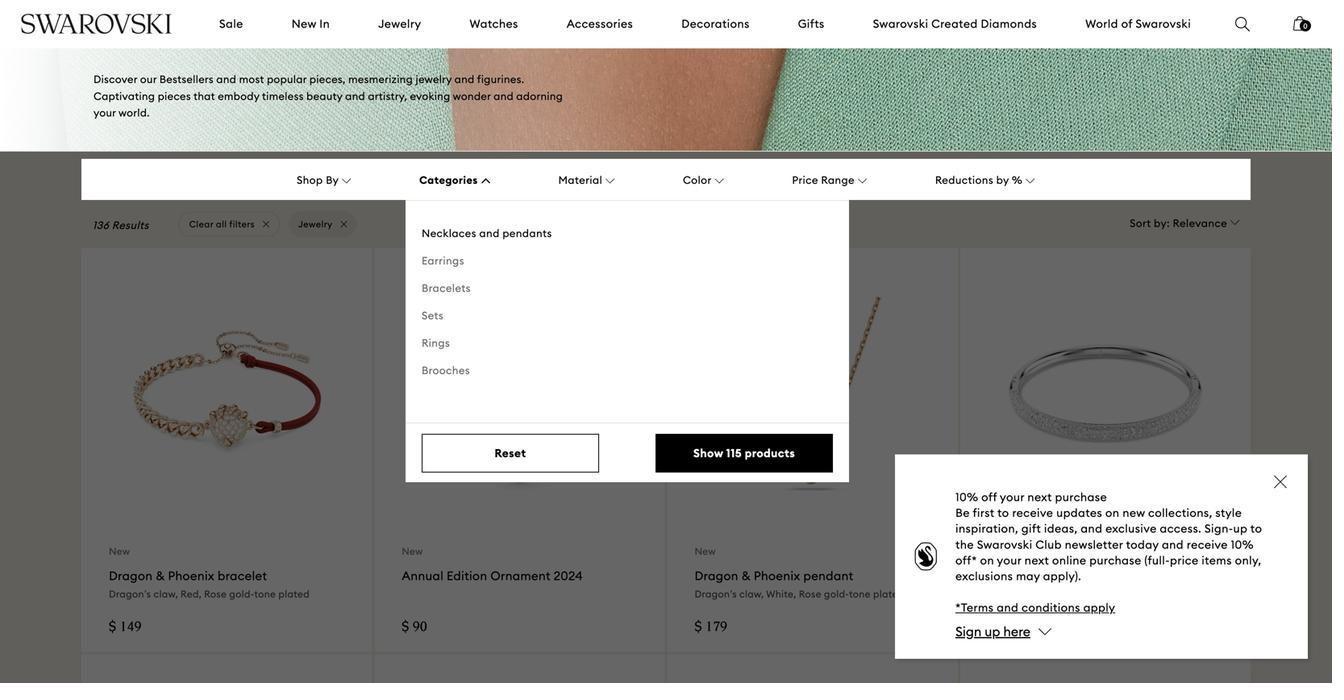 Task type: describe. For each thing, give the bounding box(es) containing it.
today
[[1127, 538, 1160, 552]]

all
[[216, 219, 227, 230]]

1 vertical spatial to
[[1251, 522, 1263, 536]]

that
[[194, 89, 215, 103]]

of
[[1122, 17, 1133, 31]]

range
[[822, 174, 855, 187]]

beauty
[[307, 89, 343, 103]]

by: relevance
[[1155, 217, 1228, 230]]

ideas,
[[1045, 522, 1078, 536]]

price
[[793, 174, 819, 187]]

meteora
[[988, 568, 1038, 584]]

edition
[[447, 568, 488, 584]]

dragon & phoenix pendant dragon's claw, white, rose gold-tone plated
[[695, 568, 905, 600]]

(full-
[[1145, 553, 1171, 568]]

new in link
[[292, 16, 330, 32]]

reset button
[[422, 434, 599, 473]]

and down 'access.'
[[1163, 538, 1184, 552]]

diamonds
[[981, 17, 1038, 31]]

mesmerizing
[[349, 73, 413, 86]]

and inside bestsellers and most popular
[[286, 0, 350, 5]]

brooches
[[422, 364, 470, 377]]

0
[[1304, 22, 1308, 30]]

results
[[112, 219, 149, 232]]

swarovski image
[[20, 14, 173, 34]]

color
[[683, 174, 712, 187]]

1 vertical spatial on
[[981, 553, 995, 568]]

rose for bracelet
[[204, 588, 227, 600]]

& for dragon & phoenix pendant
[[742, 568, 751, 584]]

new in
[[292, 17, 330, 31]]

new
[[1123, 506, 1146, 521]]

swarovski created diamonds link
[[874, 16, 1038, 32]]

0 horizontal spatial jewelry
[[299, 219, 333, 230]]

remove filters image
[[263, 221, 269, 228]]

meteora bangle
[[988, 568, 1082, 584]]

*terms and conditions apply link
[[956, 601, 1116, 615]]

material
[[559, 174, 603, 187]]

sale
[[219, 17, 243, 31]]

earrings
[[422, 254, 465, 267]]

dragon's for dragon & phoenix bracelet
[[109, 588, 151, 600]]

may
[[1017, 569, 1041, 584]]

rose for pendant
[[799, 588, 822, 600]]

gifts link
[[799, 16, 825, 32]]

exclusive
[[1106, 522, 1157, 536]]

clear all filters
[[189, 219, 255, 230]]

sign
[[956, 624, 982, 640]]

in
[[320, 17, 330, 31]]

phoenix for bracelet
[[168, 568, 215, 584]]

search image image
[[1236, 17, 1251, 31]]

collections,
[[1149, 506, 1213, 521]]

world
[[1086, 17, 1119, 31]]

white,
[[767, 588, 797, 600]]

necklaces
[[422, 227, 477, 240]]

world of swarovski link
[[1086, 16, 1192, 32]]

accessories link
[[567, 16, 633, 32]]

dragon & phoenix bracelet dragon's claw, red, rose gold-tone plated
[[109, 568, 310, 600]]

sort by: relevance button
[[1130, 203, 1241, 231]]

0 vertical spatial next
[[1028, 490, 1053, 505]]

plated for dragon & phoenix pendant
[[874, 588, 905, 600]]

most inside discover our bestsellers and most popular pieces, mesmerizing jewelry and figurines. captivating pieces that embody timeless beauty and artistry, evoking wonder and adorning your world.
[[239, 73, 264, 86]]

new left in
[[292, 17, 317, 31]]

reductions
[[936, 174, 994, 187]]

apply).
[[1044, 569, 1082, 584]]

*terms
[[956, 601, 994, 615]]

style
[[1216, 506, 1243, 521]]

0 vertical spatial 10%
[[956, 490, 979, 505]]

1 vertical spatial next
[[1025, 553, 1050, 568]]

sign up here
[[956, 624, 1031, 640]]

and up embody
[[216, 73, 236, 86]]

and up newsletter
[[1081, 522, 1103, 536]]

bracelets
[[422, 282, 471, 295]]

2 vertical spatial your
[[998, 553, 1022, 568]]

and left pendants
[[480, 227, 500, 240]]

and up $ 189
[[997, 601, 1019, 615]]

conditions
[[1022, 601, 1081, 615]]

apply
[[1084, 601, 1116, 615]]

by
[[326, 174, 339, 187]]

jewelry
[[416, 73, 452, 86]]

decorations link
[[682, 16, 750, 32]]

& for dragon & phoenix bracelet
[[156, 568, 165, 584]]

1 horizontal spatial 10%
[[1232, 538, 1255, 552]]

*terms and conditions apply
[[956, 601, 1116, 615]]

created
[[932, 17, 978, 31]]

popular inside bestsellers and most popular
[[94, 12, 224, 50]]

and up wonder
[[455, 73, 475, 86]]

off
[[982, 490, 998, 505]]

products
[[745, 446, 796, 461]]

annual
[[402, 568, 444, 584]]

new for $ 179
[[695, 545, 716, 557]]

show 115 products button
[[656, 434, 833, 473]]

0 horizontal spatial receive
[[1013, 506, 1054, 521]]

and down mesmerizing
[[345, 89, 365, 103]]

0 vertical spatial jewelry
[[379, 17, 421, 31]]

sort
[[1130, 217, 1152, 230]]

new for $ 90
[[402, 545, 423, 557]]

discover
[[94, 73, 138, 86]]

be
[[956, 506, 970, 521]]

1 vertical spatial your
[[1001, 490, 1025, 505]]

$ 149
[[109, 621, 142, 635]]

accessories
[[567, 17, 633, 31]]

2 colors
[[995, 512, 1033, 524]]

gold- for bracelet
[[229, 588, 254, 600]]

only,
[[1236, 553, 1262, 568]]

our
[[140, 73, 157, 86]]

0 horizontal spatial swarovski
[[874, 17, 929, 31]]



Task type: vqa. For each thing, say whether or not it's contained in the screenshot.
New
yes



Task type: locate. For each thing, give the bounding box(es) containing it.
by
[[997, 174, 1010, 187]]

$ 90
[[402, 621, 427, 635]]

up inside 10% off your next purchase be first to receive updates on new collections, style inspiration, gift ideas, and exclusive access. sign-up to the swarovski club newsletter today and receive 10% off* on your next online purchase (full-price items only, exclusions may apply).
[[1234, 522, 1248, 536]]

ornament
[[491, 568, 551, 584]]

bestsellers inside discover our bestsellers and most popular pieces, mesmerizing jewelry and figurines. captivating pieces that embody timeless beauty and artistry, evoking wonder and adorning your world.
[[160, 73, 214, 86]]

tone inside dragon & phoenix pendant dragon's claw, white, rose gold-tone plated
[[850, 588, 871, 600]]

tone for dragon & phoenix bracelet
[[254, 588, 276, 600]]

phoenix up white,
[[754, 568, 801, 584]]

rings
[[422, 336, 450, 350]]

0 horizontal spatial rose
[[204, 588, 227, 600]]

show 115 products
[[694, 446, 796, 461]]

sign-
[[1205, 522, 1234, 536]]

1 horizontal spatial popular
[[267, 73, 307, 86]]

gift
[[1022, 522, 1042, 536]]

most up embody
[[239, 73, 264, 86]]

popular
[[94, 12, 224, 50], [267, 73, 307, 86]]

necklaces and pendants
[[422, 227, 552, 240]]

0 vertical spatial popular
[[94, 12, 224, 50]]

& inside dragon & phoenix bracelet dragon's claw, red, rose gold-tone plated
[[156, 568, 165, 584]]

pieces,
[[310, 73, 346, 86]]

1 vertical spatial receive
[[1187, 538, 1229, 552]]

captivating
[[94, 89, 155, 103]]

1 vertical spatial jewelry
[[299, 219, 333, 230]]

new for $ 149
[[109, 545, 130, 557]]

jewelry
[[379, 17, 421, 31], [299, 219, 333, 230]]

your down captivating
[[94, 106, 116, 119]]

your inside discover our bestsellers and most popular pieces, mesmerizing jewelry and figurines. captivating pieces that embody timeless beauty and artistry, evoking wonder and adorning your world.
[[94, 106, 116, 119]]

most up the jewelry link
[[359, 0, 441, 5]]

popular up our at the left top of the page
[[94, 12, 224, 50]]

phoenix inside dragon & phoenix pendant dragon's claw, white, rose gold-tone plated
[[754, 568, 801, 584]]

shop
[[297, 174, 323, 187]]

1 rose from the left
[[204, 588, 227, 600]]

remove filters image
[[341, 221, 347, 228]]

2 gold- from the left
[[825, 588, 850, 600]]

on up exclusions
[[981, 553, 995, 568]]

club
[[1036, 538, 1062, 552]]

0 horizontal spatial dragon's
[[109, 588, 151, 600]]

1 vertical spatial purchase
[[1090, 553, 1142, 568]]

tone
[[254, 588, 276, 600], [850, 588, 871, 600]]

2024
[[554, 568, 583, 584]]

most inside bestsellers and most popular
[[359, 0, 441, 5]]

swarovski down inspiration,
[[978, 538, 1033, 552]]

price
[[1171, 553, 1199, 568]]

1 vertical spatial 10%
[[1232, 538, 1255, 552]]

2 dragon's from the left
[[695, 588, 737, 600]]

1 horizontal spatial swarovski
[[978, 538, 1033, 552]]

1 horizontal spatial plated
[[874, 588, 905, 600]]

1 phoenix from the left
[[168, 568, 215, 584]]

new
[[292, 17, 317, 31], [109, 545, 130, 557], [402, 545, 423, 557], [695, 545, 716, 557], [988, 545, 1009, 557]]

2 tone from the left
[[850, 588, 871, 600]]

1 gold- from the left
[[229, 588, 254, 600]]

and down 'figurines.'
[[494, 89, 514, 103]]

1 vertical spatial up
[[985, 624, 1001, 640]]

1 plated from the left
[[279, 588, 310, 600]]

bestsellers up the sale
[[94, 0, 277, 5]]

tone down bracelet
[[254, 588, 276, 600]]

dragon's inside dragon & phoenix pendant dragon's claw, white, rose gold-tone plated
[[695, 588, 737, 600]]

artistry,
[[368, 89, 407, 103]]

1 horizontal spatial dragon
[[695, 568, 739, 584]]

updates
[[1057, 506, 1103, 521]]

1 horizontal spatial on
[[1106, 506, 1120, 521]]

popular inside discover our bestsellers and most popular pieces, mesmerizing jewelry and figurines. captivating pieces that embody timeless beauty and artistry, evoking wonder and adorning your world.
[[267, 73, 307, 86]]

2 dragon from the left
[[695, 568, 739, 584]]

claw, left the red,
[[154, 588, 178, 600]]

1 horizontal spatial to
[[1251, 522, 1263, 536]]

tone down the pendant
[[850, 588, 871, 600]]

gold- for pendant
[[825, 588, 850, 600]]

$ 189
[[988, 621, 1021, 635]]

to right first
[[998, 506, 1010, 521]]

0 vertical spatial purchase
[[1056, 490, 1108, 505]]

0 vertical spatial your
[[94, 106, 116, 119]]

plated inside dragon & phoenix bracelet dragon's claw, red, rose gold-tone plated
[[279, 588, 310, 600]]

timeless
[[262, 89, 304, 103]]

claw, left white,
[[740, 588, 764, 600]]

0 horizontal spatial gold-
[[229, 588, 254, 600]]

claw, inside dragon & phoenix pendant dragon's claw, white, rose gold-tone plated
[[740, 588, 764, 600]]

watches
[[470, 17, 519, 31]]

pendant
[[804, 568, 854, 584]]

0 horizontal spatial to
[[998, 506, 1010, 521]]

embody
[[218, 89, 260, 103]]

receive up "gift"
[[1013, 506, 1054, 521]]

0 horizontal spatial plated
[[279, 588, 310, 600]]

swarovski right of at the top right of page
[[1136, 17, 1192, 31]]

dragon's up the $ 179
[[695, 588, 737, 600]]

plated for dragon & phoenix bracelet
[[279, 588, 310, 600]]

receive up "items"
[[1187, 538, 1229, 552]]

sale link
[[219, 16, 243, 32]]

0 horizontal spatial claw,
[[154, 588, 178, 600]]

swarovski left created
[[874, 17, 929, 31]]

the
[[956, 538, 975, 552]]

dragon's up $ 149
[[109, 588, 151, 600]]

evoking
[[410, 89, 451, 103]]

items
[[1202, 553, 1233, 568]]

up right sign
[[985, 624, 1001, 640]]

1 horizontal spatial gold-
[[825, 588, 850, 600]]

phoenix up the red,
[[168, 568, 215, 584]]

up
[[1234, 522, 1248, 536], [985, 624, 1001, 640]]

jewelry link
[[379, 16, 421, 32]]

categories
[[420, 174, 478, 187]]

decorations
[[682, 17, 750, 31]]

&
[[156, 568, 165, 584], [742, 568, 751, 584]]

1 vertical spatial bestsellers
[[160, 73, 214, 86]]

2 claw, from the left
[[740, 588, 764, 600]]

watches link
[[470, 16, 519, 32]]

tone inside dragon & phoenix bracelet dragon's claw, red, rose gold-tone plated
[[254, 588, 276, 600]]

dragon for dragon & phoenix pendant
[[695, 568, 739, 584]]

new down inspiration,
[[988, 545, 1009, 557]]

1 claw, from the left
[[154, 588, 178, 600]]

next up "gift"
[[1028, 490, 1053, 505]]

on
[[1106, 506, 1120, 521], [981, 553, 995, 568]]

2 & from the left
[[742, 568, 751, 584]]

2 rose from the left
[[799, 588, 822, 600]]

1 horizontal spatial rose
[[799, 588, 822, 600]]

purchase up updates
[[1056, 490, 1108, 505]]

& inside dragon & phoenix pendant dragon's claw, white, rose gold-tone plated
[[742, 568, 751, 584]]

reset
[[495, 446, 527, 461]]

1 vertical spatial popular
[[267, 73, 307, 86]]

1 horizontal spatial phoenix
[[754, 568, 801, 584]]

136 results
[[93, 219, 149, 232]]

10% up only,
[[1232, 538, 1255, 552]]

0 vertical spatial on
[[1106, 506, 1120, 521]]

0 horizontal spatial 10%
[[956, 490, 979, 505]]

0 vertical spatial to
[[998, 506, 1010, 521]]

plated inside dragon & phoenix pendant dragon's claw, white, rose gold-tone plated
[[874, 588, 905, 600]]

0 link
[[1294, 15, 1312, 42]]

swarovski inside 10% off your next purchase be first to receive updates on new collections, style inspiration, gift ideas, and exclusive access. sign-up to the swarovski club newsletter today and receive 10% off* on your next online purchase (full-price items only, exclusions may apply).
[[978, 538, 1033, 552]]

claw, for bracelet
[[154, 588, 178, 600]]

off*
[[956, 553, 978, 568]]

most
[[359, 0, 441, 5], [239, 73, 264, 86]]

to up only,
[[1251, 522, 1263, 536]]

cart-mobile image image
[[1294, 16, 1307, 31]]

bestsellers inside bestsellers and most popular
[[94, 0, 277, 5]]

jewelry left remove filters image
[[299, 219, 333, 230]]

inspiration,
[[956, 522, 1019, 536]]

10% off your next purchase be first to receive updates on new collections, style inspiration, gift ideas, and exclusive access. sign-up to the swarovski club newsletter today and receive 10% off* on your next online purchase (full-price items only, exclusions may apply).
[[956, 490, 1263, 584]]

gold- inside dragon & phoenix pendant dragon's claw, white, rose gold-tone plated
[[825, 588, 850, 600]]

new up the annual
[[402, 545, 423, 557]]

claw, for pendant
[[740, 588, 764, 600]]

1 horizontal spatial most
[[359, 0, 441, 5]]

1 & from the left
[[156, 568, 165, 584]]

0 vertical spatial most
[[359, 0, 441, 5]]

sort by: relevance
[[1130, 217, 1228, 230]]

0 horizontal spatial popular
[[94, 12, 224, 50]]

your up meteora
[[998, 553, 1022, 568]]

annual edition ornament 2024
[[402, 568, 583, 584]]

and up in
[[286, 0, 350, 5]]

1 horizontal spatial &
[[742, 568, 751, 584]]

new up the $ 179
[[695, 545, 716, 557]]

rose inside dragon & phoenix pendant dragon's claw, white, rose gold-tone plated
[[799, 588, 822, 600]]

claw,
[[154, 588, 178, 600], [740, 588, 764, 600]]

dragon up the $ 179
[[695, 568, 739, 584]]

1 tone from the left
[[254, 588, 276, 600]]

gold- down bracelet
[[229, 588, 254, 600]]

and
[[286, 0, 350, 5], [216, 73, 236, 86], [455, 73, 475, 86], [345, 89, 365, 103], [494, 89, 514, 103], [480, 227, 500, 240], [1081, 522, 1103, 536], [1163, 538, 1184, 552], [997, 601, 1019, 615]]

0 vertical spatial bestsellers
[[94, 0, 277, 5]]

2 phoenix from the left
[[754, 568, 801, 584]]

bracelet
[[218, 568, 267, 584]]

figurines.
[[477, 73, 525, 86]]

price range
[[793, 174, 855, 187]]

1 horizontal spatial claw,
[[740, 588, 764, 600]]

0 horizontal spatial dragon
[[109, 568, 153, 584]]

0 horizontal spatial on
[[981, 553, 995, 568]]

pieces
[[158, 89, 191, 103]]

dragon inside dragon & phoenix bracelet dragon's claw, red, rose gold-tone plated
[[109, 568, 153, 584]]

1 horizontal spatial receive
[[1187, 538, 1229, 552]]

your up 2 colors
[[1001, 490, 1025, 505]]

136
[[93, 219, 109, 232]]

1 horizontal spatial tone
[[850, 588, 871, 600]]

filters
[[229, 219, 255, 230]]

dragon for dragon & phoenix bracelet
[[109, 568, 153, 584]]

receive
[[1013, 506, 1054, 521], [1187, 538, 1229, 552]]

access.
[[1161, 522, 1202, 536]]

dragon's for dragon & phoenix pendant
[[695, 588, 737, 600]]

10% up the be
[[956, 490, 979, 505]]

phoenix inside dragon & phoenix bracelet dragon's claw, red, rose gold-tone plated
[[168, 568, 215, 584]]

popular up timeless
[[267, 73, 307, 86]]

1 horizontal spatial up
[[1234, 522, 1248, 536]]

0 horizontal spatial &
[[156, 568, 165, 584]]

0 horizontal spatial up
[[985, 624, 1001, 640]]

jewelry up mesmerizing
[[379, 17, 421, 31]]

%
[[1012, 174, 1023, 187]]

rose inside dragon & phoenix bracelet dragon's claw, red, rose gold-tone plated
[[204, 588, 227, 600]]

gold-
[[229, 588, 254, 600], [825, 588, 850, 600]]

0 horizontal spatial most
[[239, 73, 264, 86]]

claw, inside dragon & phoenix bracelet dragon's claw, red, rose gold-tone plated
[[154, 588, 178, 600]]

phoenix for pendant
[[754, 568, 801, 584]]

clear
[[189, 219, 214, 230]]

0 vertical spatial up
[[1234, 522, 1248, 536]]

2 horizontal spatial swarovski
[[1136, 17, 1192, 31]]

on left 'new'
[[1106, 506, 1120, 521]]

1 dragon's from the left
[[109, 588, 151, 600]]

adorning
[[517, 89, 563, 103]]

rose right the red,
[[204, 588, 227, 600]]

2 plated from the left
[[874, 588, 905, 600]]

gold- down the pendant
[[825, 588, 850, 600]]

dragon's inside dragon & phoenix bracelet dragon's claw, red, rose gold-tone plated
[[109, 588, 151, 600]]

new up $ 149
[[109, 545, 130, 557]]

phoenix
[[168, 568, 215, 584], [754, 568, 801, 584]]

gold- inside dragon & phoenix bracelet dragon's claw, red, rose gold-tone plated
[[229, 588, 254, 600]]

up down style
[[1234, 522, 1248, 536]]

newsletter
[[1065, 538, 1124, 552]]

115
[[727, 446, 742, 461]]

1 horizontal spatial dragon's
[[695, 588, 737, 600]]

first
[[973, 506, 995, 521]]

1 vertical spatial most
[[239, 73, 264, 86]]

dragon inside dragon & phoenix pendant dragon's claw, white, rose gold-tone plated
[[695, 568, 739, 584]]

dragon
[[109, 568, 153, 584], [695, 568, 739, 584]]

purchase down newsletter
[[1090, 553, 1142, 568]]

dragon up $ 149
[[109, 568, 153, 584]]

next up the 'meteora bangle'
[[1025, 553, 1050, 568]]

bestsellers up pieces
[[160, 73, 214, 86]]

0 horizontal spatial phoenix
[[168, 568, 215, 584]]

0 horizontal spatial tone
[[254, 588, 276, 600]]

1 horizontal spatial jewelry
[[379, 17, 421, 31]]

bestsellers and most popular
[[94, 0, 441, 50]]

rose down the pendant
[[799, 588, 822, 600]]

online
[[1053, 553, 1087, 568]]

1 dragon from the left
[[109, 568, 153, 584]]

0 vertical spatial receive
[[1013, 506, 1054, 521]]

new for $ 189
[[988, 545, 1009, 557]]

tone for dragon & phoenix pendant
[[850, 588, 871, 600]]



